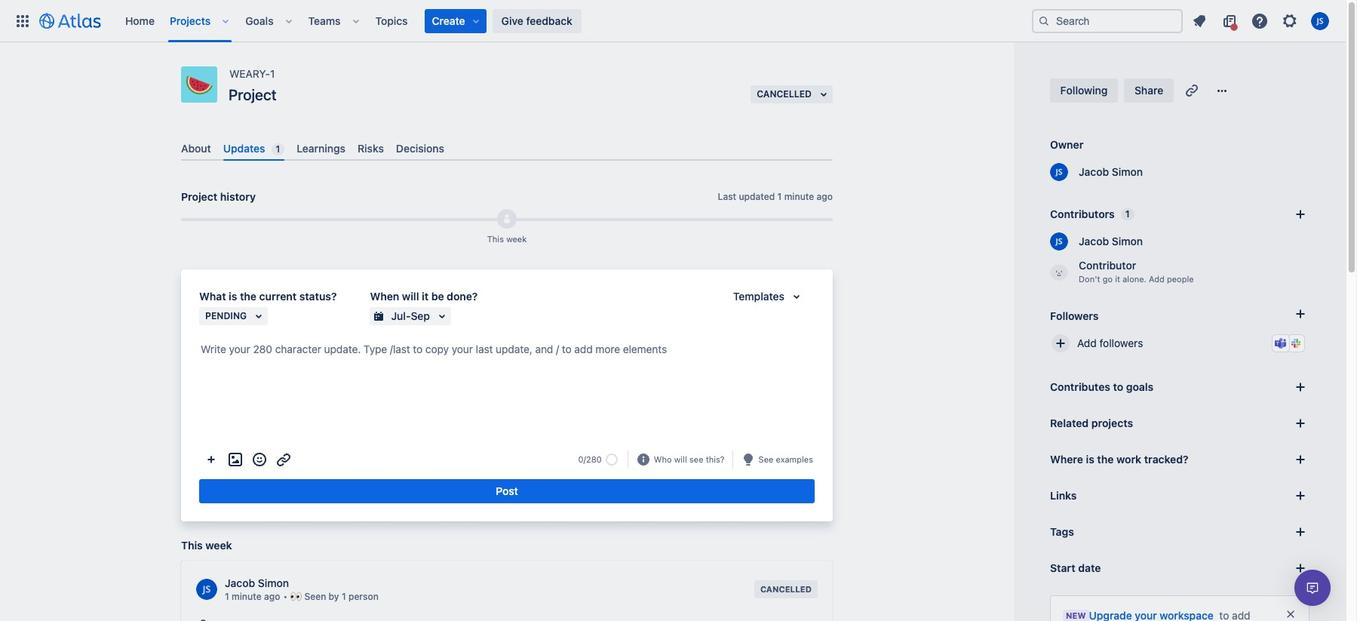 Task type: describe. For each thing, give the bounding box(es) containing it.
last updated 1 minute ago
[[718, 191, 833, 202]]

person
[[349, 591, 379, 602]]

who will see this?
[[654, 454, 725, 464]]

last
[[718, 191, 737, 202]]

contributors
[[1050, 208, 1115, 220]]

👀
[[291, 591, 302, 602]]

home
[[125, 14, 155, 27]]

1 horizontal spatial this week
[[487, 234, 527, 244]]

risks
[[358, 142, 384, 155]]

0/280
[[578, 454, 602, 464]]

when
[[370, 290, 399, 303]]

share
[[1135, 84, 1164, 97]]

start
[[1050, 561, 1076, 574]]

1 vertical spatial this week
[[181, 539, 232, 552]]

projects
[[1092, 417, 1133, 429]]

add follower image
[[1052, 334, 1070, 352]]

see
[[690, 454, 704, 464]]

sep
[[411, 310, 430, 322]]

minute inside 1 minute ago link
[[232, 591, 262, 602]]

add followers button
[[1044, 327, 1316, 360]]

add a follower image
[[1292, 305, 1310, 323]]

1 right updates
[[276, 143, 280, 155]]

will for when
[[402, 290, 419, 303]]

by
[[329, 591, 339, 602]]

weary-1 link
[[229, 66, 275, 81]]

will for who
[[674, 454, 687, 464]]

history
[[220, 190, 256, 203]]

1 left 👀
[[225, 591, 229, 602]]

contributor
[[1079, 259, 1137, 272]]

feedback
[[526, 14, 573, 27]]

share button
[[1124, 78, 1174, 103]]

post
[[496, 485, 518, 497]]

:movie_camera: image
[[196, 618, 211, 621]]

0 horizontal spatial project
[[181, 190, 217, 203]]

jul-sep
[[391, 310, 430, 322]]

contributes to goals
[[1050, 380, 1154, 393]]

it inside contributor don't go it alone. add people
[[1115, 274, 1121, 284]]

where
[[1050, 453, 1084, 466]]

top element
[[9, 0, 1032, 42]]

1 vertical spatial this
[[181, 539, 203, 552]]

topics link
[[371, 9, 412, 33]]

work
[[1117, 453, 1142, 466]]

be
[[431, 290, 444, 303]]

links
[[1050, 489, 1077, 502]]

slack logo showing nan channels are connected to this project image
[[1290, 337, 1302, 349]]

0 vertical spatial this
[[487, 234, 504, 244]]

following
[[1061, 84, 1108, 97]]

give
[[501, 14, 524, 27]]

start date
[[1050, 561, 1101, 574]]

updated
[[739, 191, 775, 202]]

post button
[[199, 479, 815, 503]]

1 minute ago
[[225, 591, 280, 602]]

goals
[[245, 14, 274, 27]]

Search field
[[1032, 9, 1183, 33]]

cancelled
[[760, 584, 812, 594]]

pending button
[[199, 307, 268, 325]]

new
[[1066, 610, 1086, 620]]

projects
[[170, 14, 211, 27]]

where is the work tracked?
[[1050, 453, 1189, 466]]

related projects
[[1050, 417, 1133, 429]]

who
[[654, 454, 672, 464]]

search image
[[1038, 15, 1050, 27]]

1 inside button
[[342, 591, 346, 602]]

topics
[[375, 14, 408, 27]]

1 vertical spatial it
[[422, 290, 429, 303]]

added new contributor image
[[501, 213, 513, 225]]

msteams logo showing  channels are connected to this project image
[[1275, 337, 1287, 349]]

jul-
[[391, 310, 411, 322]]

decisions
[[396, 142, 444, 155]]

is for where
[[1086, 453, 1095, 466]]

followers
[[1050, 309, 1099, 322]]

👀 seen by 1 person
[[291, 591, 379, 602]]

help image
[[1251, 12, 1269, 30]]

add inside button
[[1078, 337, 1097, 349]]

add inside contributor don't go it alone. add people
[[1149, 274, 1165, 284]]

add followers
[[1078, 337, 1143, 349]]

the for work
[[1097, 453, 1114, 466]]



Task type: vqa. For each thing, say whether or not it's contained in the screenshot.
No on the top of the page
no



Task type: locate. For each thing, give the bounding box(es) containing it.
1 vertical spatial project
[[181, 190, 217, 203]]

tab list containing about
[[175, 136, 839, 161]]

this?
[[706, 454, 725, 464]]

to
[[1113, 380, 1124, 393]]

banner containing home
[[0, 0, 1346, 42]]

tags
[[1050, 525, 1074, 538]]

this down added new contributor image
[[487, 234, 504, 244]]

contributor don't go it alone. add people
[[1079, 259, 1194, 284]]

insert emoji image
[[251, 451, 269, 469]]

see examples
[[759, 454, 813, 464]]

goals
[[1126, 380, 1154, 393]]

0 horizontal spatial ago
[[264, 591, 280, 602]]

1 horizontal spatial it
[[1115, 274, 1121, 284]]

add right add follower 'icon'
[[1078, 337, 1097, 349]]

1 horizontal spatial this
[[487, 234, 504, 244]]

is up pending button
[[229, 290, 237, 303]]

the for current
[[240, 290, 257, 303]]

go
[[1103, 274, 1113, 284]]

this week
[[487, 234, 527, 244], [181, 539, 232, 552]]

1 horizontal spatial is
[[1086, 453, 1095, 466]]

this week down added new contributor image
[[487, 234, 527, 244]]

0 horizontal spatial the
[[240, 290, 257, 303]]

banner
[[0, 0, 1346, 42]]

following button
[[1050, 78, 1118, 103]]

1 vertical spatial ago
[[264, 591, 280, 602]]

1 horizontal spatial will
[[674, 454, 687, 464]]

who will see this? button
[[653, 453, 726, 467]]

the up pending button
[[240, 290, 257, 303]]

1 right "updated"
[[778, 191, 782, 202]]

it right go
[[1115, 274, 1121, 284]]

0 vertical spatial will
[[402, 290, 419, 303]]

home link
[[121, 9, 159, 33]]

0 vertical spatial is
[[229, 290, 237, 303]]

done?
[[447, 290, 478, 303]]

0 horizontal spatial this
[[181, 539, 203, 552]]

projects link
[[165, 9, 215, 33]]

0 horizontal spatial week
[[205, 539, 232, 552]]

when will it be done?
[[370, 290, 478, 303]]

goals link
[[241, 9, 278, 33]]

teams
[[308, 14, 341, 27]]

the left work
[[1097, 453, 1114, 466]]

this week up 1 minute ago
[[181, 539, 232, 552]]

more actions image
[[202, 451, 220, 469]]

will left see
[[674, 454, 687, 464]]

minute left 👀
[[232, 591, 262, 602]]

updates
[[223, 142, 265, 155]]

this
[[487, 234, 504, 244], [181, 539, 203, 552]]

tracked?
[[1144, 453, 1189, 466]]

1 right contributors
[[1126, 208, 1130, 220]]

project down weary-1 link
[[229, 86, 277, 103]]

open intercom messenger image
[[1304, 579, 1322, 597]]

close banner image
[[1285, 608, 1297, 620]]

insert link image
[[275, 451, 293, 469]]

will inside dropdown button
[[674, 454, 687, 464]]

ago left 👀
[[264, 591, 280, 602]]

what is the current status?
[[199, 290, 337, 303]]

0 horizontal spatial minute
[[232, 591, 262, 602]]

1 vertical spatial add
[[1078, 337, 1097, 349]]

give feedback
[[501, 14, 573, 27]]

Main content area, start typing to enter text. text field
[[199, 340, 815, 364]]

add
[[1149, 274, 1165, 284], [1078, 337, 1097, 349]]

alone.
[[1123, 274, 1147, 284]]

1 horizontal spatial project
[[229, 86, 277, 103]]

ago right "updated"
[[817, 191, 833, 202]]

0 horizontal spatial this week
[[181, 539, 232, 552]]

week
[[506, 234, 527, 244], [205, 539, 232, 552]]

0 vertical spatial it
[[1115, 274, 1121, 284]]

weary-1 project
[[229, 67, 277, 103]]

0 horizontal spatial will
[[402, 290, 419, 303]]

1 horizontal spatial the
[[1097, 453, 1114, 466]]

week up 1 minute ago
[[205, 539, 232, 552]]

1 minute ago link
[[225, 591, 280, 603]]

0 vertical spatial add
[[1149, 274, 1165, 284]]

project history
[[181, 190, 256, 203]]

week down added new contributor image
[[506, 234, 527, 244]]

0 vertical spatial minute
[[784, 191, 814, 202]]

1 horizontal spatial ago
[[817, 191, 833, 202]]

templates button
[[724, 288, 815, 306]]

learnings
[[297, 142, 346, 155]]

what
[[199, 290, 226, 303]]

0 horizontal spatial add
[[1078, 337, 1097, 349]]

teams link
[[304, 9, 345, 33]]

current
[[259, 290, 297, 303]]

related
[[1050, 417, 1089, 429]]

1 vertical spatial week
[[205, 539, 232, 552]]

jul-sep button
[[370, 307, 451, 325]]

add files, videos, or images image
[[226, 451, 244, 469]]

1 inside the "weary-1 project"
[[270, 67, 275, 80]]

see
[[759, 454, 774, 464]]

pending
[[205, 310, 247, 322]]

project
[[229, 86, 277, 103], [181, 190, 217, 203]]

see examples button
[[757, 453, 815, 467]]

people
[[1167, 274, 1194, 284]]

followers
[[1100, 337, 1143, 349]]

minute
[[784, 191, 814, 202], [232, 591, 262, 602]]

ago
[[817, 191, 833, 202], [264, 591, 280, 602]]

the
[[240, 290, 257, 303], [1097, 453, 1114, 466]]

examples
[[776, 454, 813, 464]]

is right where
[[1086, 453, 1095, 466]]

0 horizontal spatial it
[[422, 290, 429, 303]]

tab list
[[175, 136, 839, 161]]

project left history on the left of the page
[[181, 190, 217, 203]]

1 vertical spatial minute
[[232, 591, 262, 602]]

👀 seen by 1 person button
[[291, 591, 379, 603]]

it
[[1115, 274, 1121, 284], [422, 290, 429, 303]]

1 horizontal spatial add
[[1149, 274, 1165, 284]]

1 down goals link at the left top of the page
[[270, 67, 275, 80]]

1 vertical spatial will
[[674, 454, 687, 464]]

status?
[[299, 290, 337, 303]]

seen
[[304, 591, 326, 602]]

give feedback button
[[492, 9, 582, 33]]

add right alone.
[[1149, 274, 1165, 284]]

1 horizontal spatial week
[[506, 234, 527, 244]]

is for what
[[229, 290, 237, 303]]

will up jul-sep
[[402, 290, 419, 303]]

weary-
[[229, 67, 270, 80]]

this up the :movie_camera: image
[[181, 539, 203, 552]]

date
[[1078, 561, 1101, 574]]

1 vertical spatial is
[[1086, 453, 1095, 466]]

0 horizontal spatial is
[[229, 290, 237, 303]]

0 vertical spatial ago
[[817, 191, 833, 202]]

0 vertical spatial this week
[[487, 234, 527, 244]]

1 horizontal spatial minute
[[784, 191, 814, 202]]

contributes
[[1050, 380, 1111, 393]]

0 vertical spatial the
[[240, 290, 257, 303]]

0 vertical spatial project
[[229, 86, 277, 103]]

about
[[181, 142, 211, 155]]

owner
[[1050, 138, 1084, 151]]

new link
[[1063, 608, 1214, 621]]

1 right "by"
[[342, 591, 346, 602]]

templates
[[733, 290, 785, 303]]

is
[[229, 290, 237, 303], [1086, 453, 1095, 466]]

it left be
[[422, 290, 429, 303]]

1 vertical spatial the
[[1097, 453, 1114, 466]]

minute right "updated"
[[784, 191, 814, 202]]

don't
[[1079, 274, 1101, 284]]

0 vertical spatial week
[[506, 234, 527, 244]]



